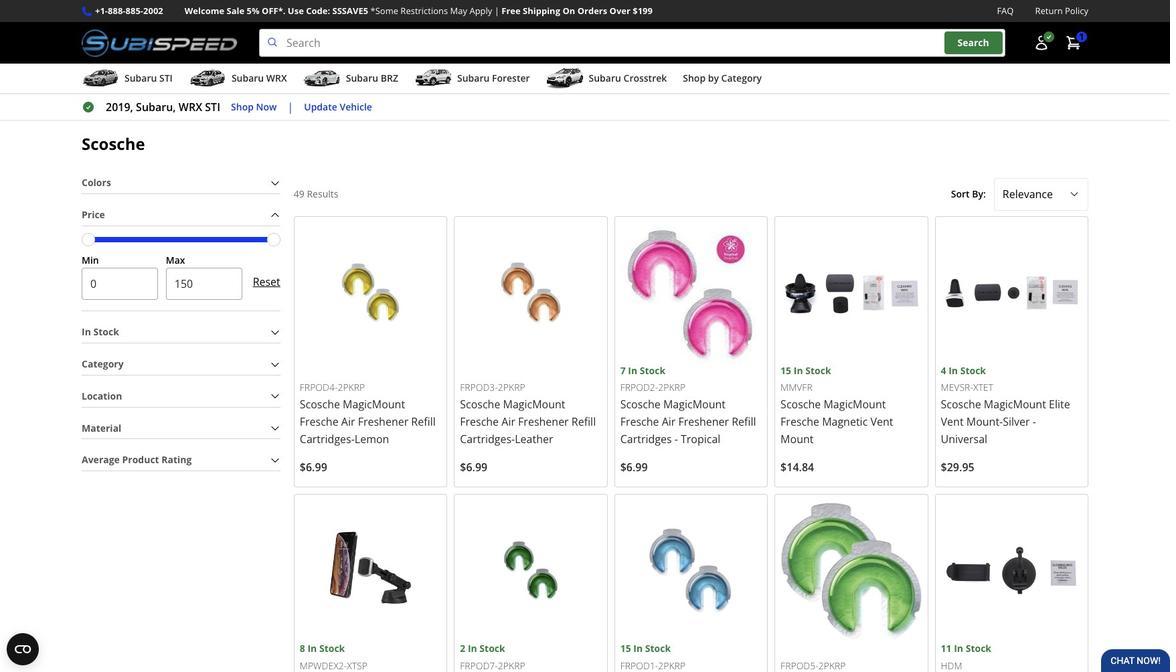 Task type: describe. For each thing, give the bounding box(es) containing it.
update
[[304, 100, 337, 113]]

frpod3-
[[460, 381, 498, 394]]

in for 2 in stock frpod7-2pkrp
[[468, 643, 477, 655]]

scosche magicmount fresche air freshener refill cartridges - peppermint image
[[781, 500, 923, 642]]

stock for 15 in stock frpod1-2pkrp
[[645, 643, 671, 655]]

welcome sale 5% off*. use code: sssave5 *some restrictions may apply | free shipping on orders over $199
[[185, 5, 653, 17]]

in for 8 in stock mpwdex2-xtsp
[[308, 643, 317, 655]]

select... image
[[1070, 189, 1080, 200]]

$6.99 for scosche magicmount fresche air freshener refill cartridges-leather
[[460, 460, 488, 475]]

forester
[[492, 72, 530, 84]]

mount
[[781, 432, 814, 447]]

return policy
[[1036, 5, 1089, 17]]

sssave5
[[333, 5, 368, 17]]

return policy link
[[1036, 4, 1089, 18]]

2pkrp inside frpod3-2pkrp scosche magicmount fresche air freshener refill cartridges-leather
[[498, 381, 526, 394]]

$14.84
[[781, 460, 815, 475]]

2pkrp inside frpod4-2pkrp scosche magicmount fresche air freshener refill cartridges-lemon
[[338, 381, 365, 394]]

1 horizontal spatial |
[[495, 5, 500, 17]]

2pkrp inside 7 in stock frpod2-2pkrp scosche magicmount fresche air freshener refill cartridges - tropical
[[659, 381, 686, 394]]

refill for scosche magicmount fresche air freshener refill cartridges-leather
[[572, 415, 596, 429]]

scosche magicmount fresche air freshener refill cartridges-leather image
[[460, 222, 602, 364]]

material
[[82, 422, 121, 434]]

scosche magicmount fresche air freshener refill cartridges-new car image
[[621, 500, 762, 642]]

average
[[82, 454, 120, 466]]

$29.95
[[941, 460, 975, 475]]

location button
[[82, 386, 280, 407]]

sort by:
[[951, 187, 986, 200]]

restrictions
[[401, 5, 448, 17]]

stock inside dropdown button
[[93, 326, 119, 338]]

freshener inside 7 in stock frpod2-2pkrp scosche magicmount fresche air freshener refill cartridges - tropical
[[679, 415, 729, 429]]

scosche magicmount fresche air freshener refill cartridges (pine) - universal image
[[460, 500, 602, 642]]

scosche inside 15 in stock mmvfr scosche magicmount fresche magnetic vent mount
[[781, 397, 821, 412]]

on
[[563, 5, 575, 17]]

stock for 15 in stock mmvfr scosche magicmount fresche magnetic vent mount
[[806, 364, 831, 377]]

magicmount inside 15 in stock mmvfr scosche magicmount fresche magnetic vent mount
[[824, 397, 886, 412]]

product
[[122, 454, 159, 466]]

subaru wrx button
[[189, 66, 287, 93]]

subaru crosstrek button
[[546, 66, 667, 93]]

magnetic
[[822, 415, 868, 429]]

shop for shop now
[[231, 100, 254, 113]]

reset
[[253, 275, 280, 290]]

shop now link
[[231, 100, 277, 115]]

apply
[[470, 5, 492, 17]]

7 in stock frpod2-2pkrp scosche magicmount fresche air freshener refill cartridges - tropical
[[621, 364, 757, 447]]

Select... button
[[994, 178, 1089, 211]]

hdm
[[941, 659, 963, 672]]

15 in stock frpod1-2pkrp
[[621, 643, 686, 672]]

wrx inside dropdown button
[[266, 72, 287, 84]]

refill for scosche magicmount fresche air freshener refill cartridges-lemon
[[411, 415, 436, 429]]

colors
[[82, 176, 111, 189]]

mevsr-
[[941, 381, 974, 394]]

subaru for subaru wrx
[[232, 72, 264, 84]]

off*.
[[262, 5, 286, 17]]

free
[[502, 5, 521, 17]]

scosche inside 7 in stock frpod2-2pkrp scosche magicmount fresche air freshener refill cartridges - tropical
[[621, 397, 661, 412]]

freshener for leather
[[518, 415, 569, 429]]

shop by category button
[[683, 66, 762, 93]]

reset button
[[253, 266, 280, 298]]

2
[[460, 643, 466, 655]]

xtet
[[974, 381, 994, 394]]

Min text field
[[82, 268, 158, 300]]

price
[[82, 208, 105, 221]]

a subaru brz thumbnail image image
[[303, 68, 341, 88]]

silver
[[1003, 415, 1030, 429]]

subaru for subaru crosstrek
[[589, 72, 621, 84]]

faq link
[[997, 4, 1014, 18]]

scosche down 2019,
[[82, 133, 145, 155]]

in for 7 in stock frpod2-2pkrp scosche magicmount fresche air freshener refill cartridges - tropical
[[628, 364, 638, 377]]

cartridges- for leather
[[460, 432, 515, 447]]

2pkrp inside frpod5-2pkrp link
[[819, 659, 846, 672]]

sort
[[951, 187, 970, 200]]

8
[[300, 643, 305, 655]]

average product rating button
[[82, 450, 280, 471]]

faq
[[997, 5, 1014, 17]]

scosche inside 4 in stock mevsr-xtet scosche magicmount elite vent mount-silver - universal
[[941, 397, 982, 412]]

cartridges
[[621, 432, 672, 447]]

4 in stock mevsr-xtet scosche magicmount elite vent mount-silver - universal
[[941, 364, 1071, 447]]

frpod5-2pkrp link
[[775, 494, 929, 672]]

+1-888-885-2002 link
[[95, 4, 163, 18]]

air inside 7 in stock frpod2-2pkrp scosche magicmount fresche air freshener refill cartridges - tropical
[[662, 415, 676, 429]]

15 for 2pkrp
[[621, 643, 631, 655]]

by
[[708, 72, 719, 84]]

scosche magicmount fresche air freshener refill cartridges-lemon image
[[300, 222, 441, 364]]

in stock button
[[82, 322, 280, 343]]

49 results
[[294, 187, 338, 200]]

subaru sti button
[[82, 66, 173, 93]]

return
[[1036, 5, 1063, 17]]

subaru forester button
[[415, 66, 530, 93]]

1 button
[[1059, 30, 1089, 56]]

air for leather
[[502, 415, 516, 429]]

a subaru forester thumbnail image image
[[415, 68, 452, 88]]

welcome
[[185, 5, 224, 17]]

a subaru sti thumbnail image image
[[82, 68, 119, 88]]

4
[[941, 364, 947, 377]]

subaru forester
[[457, 72, 530, 84]]

$6.99 for scosche magicmount fresche air freshener refill cartridges - tropical
[[621, 460, 648, 475]]

fresche inside frpod4-2pkrp scosche magicmount fresche air freshener refill cartridges-lemon
[[300, 415, 339, 429]]

magicmount inside 7 in stock frpod2-2pkrp scosche magicmount fresche air freshener refill cartridges - tropical
[[664, 397, 726, 412]]

policy
[[1066, 5, 1089, 17]]

2 in stock frpod7-2pkrp
[[460, 643, 526, 672]]

Max text field
[[166, 268, 242, 300]]

over
[[610, 5, 631, 17]]

+1-888-885-2002
[[95, 5, 163, 17]]

brz
[[381, 72, 398, 84]]

in for 15 in stock frpod1-2pkrp
[[634, 643, 643, 655]]

by:
[[973, 187, 986, 200]]

scosche magicmount fresche air freshener refill cartridges - tropical image
[[621, 222, 762, 364]]

frpod7-
[[460, 659, 498, 672]]

crosstrek
[[624, 72, 667, 84]]

freshener for lemon
[[358, 415, 409, 429]]

mount-
[[967, 415, 1003, 429]]

a subaru wrx thumbnail image image
[[189, 68, 226, 88]]

stock for 11 in stock hdm
[[966, 643, 992, 655]]

vent for magicmount
[[871, 415, 894, 429]]

category button
[[82, 354, 280, 375]]

scosche inside frpod4-2pkrp scosche magicmount fresche air freshener refill cartridges-lemon
[[300, 397, 340, 412]]

scosche magicmount fresche magnetic vent mount image
[[781, 222, 923, 364]]

open widget image
[[7, 634, 39, 666]]

minimum slider
[[82, 233, 95, 246]]

elite
[[1049, 397, 1071, 412]]

in stock
[[82, 326, 119, 338]]



Task type: vqa. For each thing, say whether or not it's contained in the screenshot.
Ap3- corresponding to GCS COBB Accessport V3 Faceplate (White Carbon Fiber Print)
no



Task type: locate. For each thing, give the bounding box(es) containing it.
fresche inside 7 in stock frpod2-2pkrp scosche magicmount fresche air freshener refill cartridges - tropical
[[621, 415, 659, 429]]

2 $6.99 from the left
[[460, 460, 488, 475]]

0 vertical spatial sti
[[159, 72, 173, 84]]

stock for 2 in stock frpod7-2pkrp
[[480, 643, 505, 655]]

$6.99 for scosche magicmount fresche air freshener refill cartridges-lemon
[[300, 460, 327, 475]]

update vehicle button
[[304, 100, 372, 115]]

search input field
[[259, 29, 1006, 57]]

shop for shop by category
[[683, 72, 706, 84]]

1 horizontal spatial air
[[502, 415, 516, 429]]

may
[[450, 5, 467, 17]]

cartridges- down frpod3-
[[460, 432, 515, 447]]

15 up frpod1-
[[621, 643, 631, 655]]

subaru for subaru sti
[[125, 72, 157, 84]]

in up frpod1-
[[634, 643, 643, 655]]

vent right magnetic
[[871, 415, 894, 429]]

- left tropical
[[675, 432, 678, 447]]

2 subaru from the left
[[232, 72, 264, 84]]

magicmount
[[343, 397, 405, 412], [503, 397, 566, 412], [664, 397, 726, 412], [824, 397, 886, 412], [984, 397, 1047, 412]]

1 air from the left
[[341, 415, 355, 429]]

0 vertical spatial shop
[[683, 72, 706, 84]]

in up mmvfr
[[794, 364, 803, 377]]

subaru for subaru forester
[[457, 72, 490, 84]]

4 magicmount from the left
[[824, 397, 886, 412]]

mmvfr
[[781, 381, 813, 394]]

0 horizontal spatial |
[[288, 100, 293, 115]]

0 horizontal spatial refill
[[411, 415, 436, 429]]

1 vertical spatial 15
[[621, 643, 631, 655]]

freshener
[[358, 415, 409, 429], [518, 415, 569, 429], [679, 415, 729, 429]]

magicmount up tropical
[[664, 397, 726, 412]]

xtsp
[[347, 659, 368, 672]]

subaru for subaru brz
[[346, 72, 378, 84]]

search
[[958, 36, 990, 49]]

subaru left crosstrek
[[589, 72, 621, 84]]

refill inside frpod3-2pkrp scosche magicmount fresche air freshener refill cartridges-leather
[[572, 415, 596, 429]]

2 horizontal spatial refill
[[732, 415, 757, 429]]

0 vertical spatial |
[[495, 5, 500, 17]]

fresche inside frpod3-2pkrp scosche magicmount fresche air freshener refill cartridges-leather
[[460, 415, 499, 429]]

fresche
[[300, 415, 339, 429], [460, 415, 499, 429], [621, 415, 659, 429], [781, 415, 820, 429]]

1 horizontal spatial refill
[[572, 415, 596, 429]]

0 horizontal spatial shop
[[231, 100, 254, 113]]

2 cartridges- from the left
[[460, 432, 515, 447]]

stock for 4 in stock mevsr-xtet scosche magicmount elite vent mount-silver - universal
[[961, 364, 986, 377]]

*some
[[371, 5, 398, 17]]

scosche inside frpod3-2pkrp scosche magicmount fresche air freshener refill cartridges-leather
[[460, 397, 501, 412]]

shop left by
[[683, 72, 706, 84]]

8 in stock mpwdex2-xtsp
[[300, 643, 368, 672]]

frpod4-
[[300, 381, 338, 394]]

stock up category
[[93, 326, 119, 338]]

stock up 'xtet'
[[961, 364, 986, 377]]

3 $6.99 from the left
[[621, 460, 648, 475]]

category
[[722, 72, 762, 84]]

0 vertical spatial wrx
[[266, 72, 287, 84]]

subaru wrx
[[232, 72, 287, 84]]

1 horizontal spatial 15
[[781, 364, 792, 377]]

15 inside 15 in stock frpod1-2pkrp
[[621, 643, 631, 655]]

shipping
[[523, 5, 561, 17]]

1 vertical spatial shop
[[231, 100, 254, 113]]

refill
[[411, 415, 436, 429], [572, 415, 596, 429], [732, 415, 757, 429]]

stock up "frpod2-"
[[640, 364, 666, 377]]

update vehicle
[[304, 100, 372, 113]]

magicmount up magnetic
[[824, 397, 886, 412]]

0 vertical spatial -
[[1033, 415, 1037, 429]]

subaru sti
[[125, 72, 173, 84]]

0 horizontal spatial air
[[341, 415, 355, 429]]

15 in stock mmvfr scosche magicmount fresche magnetic vent mount
[[781, 364, 894, 447]]

5 subaru from the left
[[589, 72, 621, 84]]

lemon
[[355, 432, 389, 447]]

magicmount up leather
[[503, 397, 566, 412]]

in right 7
[[628, 364, 638, 377]]

0 horizontal spatial freshener
[[358, 415, 409, 429]]

4 fresche from the left
[[781, 415, 820, 429]]

leather
[[515, 432, 554, 447]]

5%
[[247, 5, 260, 17]]

vent for scosche
[[941, 415, 964, 429]]

4 subaru from the left
[[457, 72, 490, 84]]

freshener inside frpod4-2pkrp scosche magicmount fresche air freshener refill cartridges-lemon
[[358, 415, 409, 429]]

shop
[[683, 72, 706, 84], [231, 100, 254, 113]]

1 refill from the left
[[411, 415, 436, 429]]

cartridges- inside frpod3-2pkrp scosche magicmount fresche air freshener refill cartridges-leather
[[460, 432, 515, 447]]

fresche up cartridges
[[621, 415, 659, 429]]

rating
[[162, 454, 192, 466]]

2019,
[[106, 100, 133, 115]]

fresche up mount
[[781, 415, 820, 429]]

2 freshener from the left
[[518, 415, 569, 429]]

cartridges- down frpod4-
[[300, 432, 355, 447]]

freshener up tropical
[[679, 415, 729, 429]]

button image
[[1034, 35, 1050, 51]]

stock inside 11 in stock hdm
[[966, 643, 992, 655]]

2 refill from the left
[[572, 415, 596, 429]]

air
[[341, 415, 355, 429], [502, 415, 516, 429], [662, 415, 676, 429]]

wrx up now
[[266, 72, 287, 84]]

+1-
[[95, 5, 108, 17]]

freshener up leather
[[518, 415, 569, 429]]

max
[[166, 254, 185, 266]]

1 vertical spatial -
[[675, 432, 678, 447]]

air inside frpod4-2pkrp scosche magicmount fresche air freshener refill cartridges-lemon
[[341, 415, 355, 429]]

cartridges- inside frpod4-2pkrp scosche magicmount fresche air freshener refill cartridges-lemon
[[300, 432, 355, 447]]

888-
[[108, 5, 126, 17]]

1 subaru from the left
[[125, 72, 157, 84]]

2 horizontal spatial $6.99
[[621, 460, 648, 475]]

2pkrp inside the 2 in stock frpod7-2pkrp
[[498, 659, 526, 672]]

material button
[[82, 418, 280, 439]]

in right 2
[[468, 643, 477, 655]]

in inside 15 in stock frpod1-2pkrp
[[634, 643, 643, 655]]

in inside 7 in stock frpod2-2pkrp scosche magicmount fresche air freshener refill cartridges - tropical
[[628, 364, 638, 377]]

stock inside 4 in stock mevsr-xtet scosche magicmount elite vent mount-silver - universal
[[961, 364, 986, 377]]

subaru brz button
[[303, 66, 398, 93]]

frpod4-2pkrp scosche magicmount fresche air freshener refill cartridges-lemon
[[300, 381, 436, 447]]

frpod1-
[[621, 659, 659, 672]]

in inside 11 in stock hdm
[[954, 643, 964, 655]]

sti down a subaru wrx thumbnail image
[[205, 100, 220, 115]]

refill inside 7 in stock frpod2-2pkrp scosche magicmount fresche air freshener refill cartridges - tropical
[[732, 415, 757, 429]]

shop inside dropdown button
[[683, 72, 706, 84]]

2 magicmount from the left
[[503, 397, 566, 412]]

in for 15 in stock mmvfr scosche magicmount fresche magnetic vent mount
[[794, 364, 803, 377]]

stock up frpod1-
[[645, 643, 671, 655]]

1 horizontal spatial wrx
[[266, 72, 287, 84]]

scosche down frpod3-
[[460, 397, 501, 412]]

stock up mmvfr
[[806, 364, 831, 377]]

fresche down frpod3-
[[460, 415, 499, 429]]

in right 4
[[949, 364, 958, 377]]

2 horizontal spatial air
[[662, 415, 676, 429]]

885-
[[126, 5, 143, 17]]

subaru up subaru, at the top left of page
[[125, 72, 157, 84]]

use
[[288, 5, 304, 17]]

air up lemon
[[341, 415, 355, 429]]

sti
[[159, 72, 173, 84], [205, 100, 220, 115]]

frpod5-
[[781, 659, 819, 672]]

air up leather
[[502, 415, 516, 429]]

vent inside 4 in stock mevsr-xtet scosche magicmount elite vent mount-silver - universal
[[941, 415, 964, 429]]

0 horizontal spatial -
[[675, 432, 678, 447]]

fresche down frpod4-
[[300, 415, 339, 429]]

cartridges-
[[300, 432, 355, 447], [460, 432, 515, 447]]

in right 11
[[954, 643, 964, 655]]

0 vertical spatial 15
[[781, 364, 792, 377]]

2 air from the left
[[502, 415, 516, 429]]

1 horizontal spatial -
[[1033, 415, 1037, 429]]

in for 4 in stock mevsr-xtet scosche magicmount elite vent mount-silver - universal
[[949, 364, 958, 377]]

11
[[941, 643, 952, 655]]

in inside dropdown button
[[82, 326, 91, 338]]

subaru
[[125, 72, 157, 84], [232, 72, 264, 84], [346, 72, 378, 84], [457, 72, 490, 84], [589, 72, 621, 84]]

1 magicmount from the left
[[343, 397, 405, 412]]

magicmount up lemon
[[343, 397, 405, 412]]

mpwdex2-
[[300, 659, 347, 672]]

subaru left forester
[[457, 72, 490, 84]]

1 vertical spatial sti
[[205, 100, 220, 115]]

sale
[[227, 5, 245, 17]]

price button
[[82, 205, 280, 225]]

5 magicmount from the left
[[984, 397, 1047, 412]]

| left free
[[495, 5, 500, 17]]

stock up frpod7-
[[480, 643, 505, 655]]

subaru,
[[136, 100, 176, 115]]

3 freshener from the left
[[679, 415, 729, 429]]

0 horizontal spatial $6.99
[[300, 460, 327, 475]]

location
[[82, 390, 122, 402]]

$6.99
[[300, 460, 327, 475], [460, 460, 488, 475], [621, 460, 648, 475]]

1 cartridges- from the left
[[300, 432, 355, 447]]

49
[[294, 187, 305, 200]]

2pkrp inside 15 in stock frpod1-2pkrp
[[659, 659, 686, 672]]

frpod2-
[[621, 381, 659, 394]]

min
[[82, 254, 99, 266]]

refill inside frpod4-2pkrp scosche magicmount fresche air freshener refill cartridges-lemon
[[411, 415, 436, 429]]

1 vent from the left
[[871, 415, 894, 429]]

category
[[82, 358, 124, 370]]

3 magicmount from the left
[[664, 397, 726, 412]]

| right now
[[288, 100, 293, 115]]

in inside 8 in stock mpwdex2-xtsp
[[308, 643, 317, 655]]

magicmount up silver
[[984, 397, 1047, 412]]

scosche down mevsr-
[[941, 397, 982, 412]]

frpod5-2pkrp
[[781, 659, 846, 672]]

15 inside 15 in stock mmvfr scosche magicmount fresche magnetic vent mount
[[781, 364, 792, 377]]

subaru up shop now
[[232, 72, 264, 84]]

1 horizontal spatial cartridges-
[[460, 432, 515, 447]]

15 up mmvfr
[[781, 364, 792, 377]]

1 horizontal spatial vent
[[941, 415, 964, 429]]

2019, subaru, wrx sti
[[106, 100, 220, 115]]

stock inside 7 in stock frpod2-2pkrp scosche magicmount fresche air freshener refill cartridges - tropical
[[640, 364, 666, 377]]

1 vertical spatial |
[[288, 100, 293, 115]]

magicmount inside frpod3-2pkrp scosche magicmount fresche air freshener refill cartridges-leather
[[503, 397, 566, 412]]

1 vertical spatial wrx
[[179, 100, 202, 115]]

air for lemon
[[341, 415, 355, 429]]

0 horizontal spatial sti
[[159, 72, 173, 84]]

subaru inside 'dropdown button'
[[125, 72, 157, 84]]

in up category
[[82, 326, 91, 338]]

- inside 4 in stock mevsr-xtet scosche magicmount elite vent mount-silver - universal
[[1033, 415, 1037, 429]]

0 horizontal spatial cartridges-
[[300, 432, 355, 447]]

scosche down mmvfr
[[781, 397, 821, 412]]

|
[[495, 5, 500, 17], [288, 100, 293, 115]]

fresche inside 15 in stock mmvfr scosche magicmount fresche magnetic vent mount
[[781, 415, 820, 429]]

vent up universal
[[941, 415, 964, 429]]

in inside 4 in stock mevsr-xtet scosche magicmount elite vent mount-silver - universal
[[949, 364, 958, 377]]

15 for scosche
[[781, 364, 792, 377]]

orders
[[578, 5, 608, 17]]

cartridges- for lemon
[[300, 432, 355, 447]]

stock for 8 in stock mpwdex2-xtsp
[[319, 643, 345, 655]]

in
[[82, 326, 91, 338], [628, 364, 638, 377], [794, 364, 803, 377], [949, 364, 958, 377], [308, 643, 317, 655], [468, 643, 477, 655], [634, 643, 643, 655], [954, 643, 964, 655]]

subispeed logo image
[[82, 29, 238, 57]]

1 horizontal spatial shop
[[683, 72, 706, 84]]

freshener up lemon
[[358, 415, 409, 429]]

scosche down "frpod2-"
[[621, 397, 661, 412]]

1 horizontal spatial $6.99
[[460, 460, 488, 475]]

wrx
[[266, 72, 287, 84], [179, 100, 202, 115]]

in right 8
[[308, 643, 317, 655]]

magicmount inside 4 in stock mevsr-xtet scosche magicmount elite vent mount-silver - universal
[[984, 397, 1047, 412]]

in for 11 in stock hdm
[[954, 643, 964, 655]]

1 freshener from the left
[[358, 415, 409, 429]]

subaru brz
[[346, 72, 398, 84]]

scosche down frpod4-
[[300, 397, 340, 412]]

colors button
[[82, 173, 280, 193]]

shop left now
[[231, 100, 254, 113]]

1 horizontal spatial sti
[[205, 100, 220, 115]]

freshener inside frpod3-2pkrp scosche magicmount fresche air freshener refill cartridges-leather
[[518, 415, 569, 429]]

scosche window / dash mount for mobile devices - universal image
[[941, 500, 1083, 642]]

3 fresche from the left
[[621, 415, 659, 429]]

sti up 2019, subaru, wrx sti
[[159, 72, 173, 84]]

scosche magicmount elite vent mount-silver - universal image
[[941, 222, 1083, 364]]

- inside 7 in stock frpod2-2pkrp scosche magicmount fresche air freshener refill cartridges - tropical
[[675, 432, 678, 447]]

stock right 11
[[966, 643, 992, 655]]

scosche magicmount pro extendo - universal image
[[300, 500, 441, 642]]

stock for 7 in stock frpod2-2pkrp scosche magicmount fresche air freshener refill cartridges - tropical
[[640, 364, 666, 377]]

stock inside 15 in stock frpod1-2pkrp
[[645, 643, 671, 655]]

1 horizontal spatial freshener
[[518, 415, 569, 429]]

subaru left brz
[[346, 72, 378, 84]]

wrx down a subaru wrx thumbnail image
[[179, 100, 202, 115]]

a subaru crosstrek thumbnail image image
[[546, 68, 584, 88]]

2 fresche from the left
[[460, 415, 499, 429]]

2002
[[143, 5, 163, 17]]

vent
[[871, 415, 894, 429], [941, 415, 964, 429]]

0 horizontal spatial 15
[[621, 643, 631, 655]]

stock inside the 2 in stock frpod7-2pkrp
[[480, 643, 505, 655]]

universal
[[941, 432, 988, 447]]

stock inside 15 in stock mmvfr scosche magicmount fresche magnetic vent mount
[[806, 364, 831, 377]]

now
[[256, 100, 277, 113]]

stock up mpwdex2-
[[319, 643, 345, 655]]

in inside 15 in stock mmvfr scosche magicmount fresche magnetic vent mount
[[794, 364, 803, 377]]

3 refill from the left
[[732, 415, 757, 429]]

magicmount inside frpod4-2pkrp scosche magicmount fresche air freshener refill cartridges-lemon
[[343, 397, 405, 412]]

vent inside 15 in stock mmvfr scosche magicmount fresche magnetic vent mount
[[871, 415, 894, 429]]

stock inside 8 in stock mpwdex2-xtsp
[[319, 643, 345, 655]]

maximum slider
[[267, 233, 280, 246]]

3 air from the left
[[662, 415, 676, 429]]

1
[[1080, 30, 1085, 43]]

air inside frpod3-2pkrp scosche magicmount fresche air freshener refill cartridges-leather
[[502, 415, 516, 429]]

shop now
[[231, 100, 277, 113]]

3 subaru from the left
[[346, 72, 378, 84]]

sti inside 'dropdown button'
[[159, 72, 173, 84]]

0 horizontal spatial vent
[[871, 415, 894, 429]]

vehicle
[[340, 100, 372, 113]]

in inside the 2 in stock frpod7-2pkrp
[[468, 643, 477, 655]]

1 $6.99 from the left
[[300, 460, 327, 475]]

- right silver
[[1033, 415, 1037, 429]]

air up cartridges
[[662, 415, 676, 429]]

stock
[[93, 326, 119, 338], [640, 364, 666, 377], [806, 364, 831, 377], [961, 364, 986, 377], [319, 643, 345, 655], [480, 643, 505, 655], [645, 643, 671, 655], [966, 643, 992, 655]]

2 horizontal spatial freshener
[[679, 415, 729, 429]]

results
[[307, 187, 338, 200]]

2 vent from the left
[[941, 415, 964, 429]]

11 in stock hdm
[[941, 643, 992, 672]]

$199
[[633, 5, 653, 17]]

1 fresche from the left
[[300, 415, 339, 429]]

0 horizontal spatial wrx
[[179, 100, 202, 115]]



